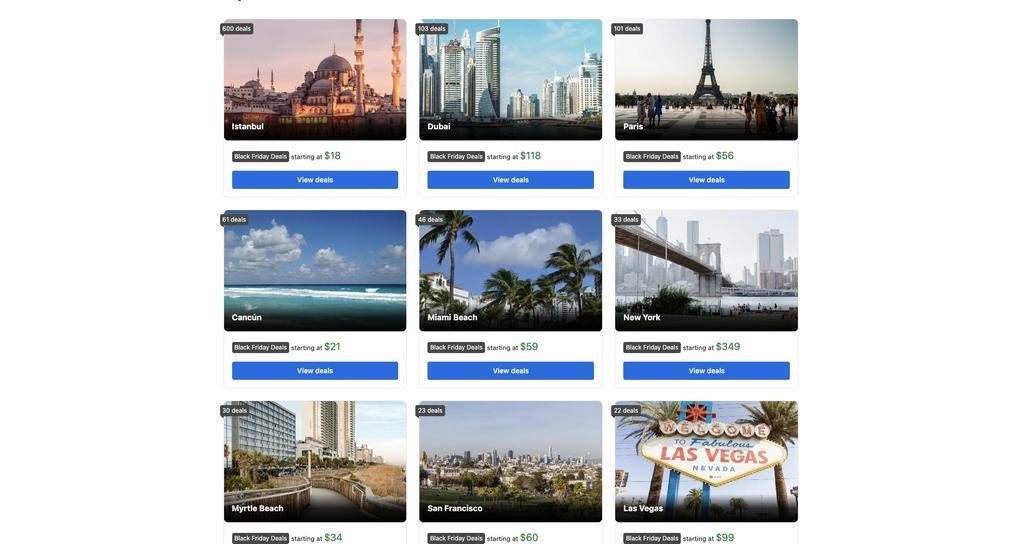 Task type: locate. For each thing, give the bounding box(es) containing it.
at for $59
[[513, 344, 519, 352]]

starting for $56
[[683, 153, 707, 161]]

black for $21
[[235, 343, 250, 351]]

view deals link for $18
[[232, 171, 399, 189]]

600
[[223, 25, 234, 32]]

46 deals
[[419, 216, 443, 223]]

black inside the black friday deals starting at $21
[[235, 343, 250, 351]]

deals inside black friday deals starting at $56
[[663, 152, 679, 160]]

friday for $56
[[644, 152, 661, 160]]

starting for $59
[[487, 344, 511, 352]]

friday for $18
[[252, 152, 269, 160]]

view down "black friday deals starting at $18" at the top of page
[[298, 175, 314, 184]]

view deals down $349
[[690, 366, 725, 375]]

at
[[317, 153, 323, 161], [513, 153, 519, 161], [709, 153, 715, 161], [317, 344, 323, 352], [513, 344, 519, 352], [709, 344, 715, 352], [317, 534, 323, 543], [513, 534, 519, 543], [709, 534, 715, 543]]

starting for $21
[[291, 344, 315, 352]]

at inside black friday deals starting at $60
[[513, 534, 519, 543]]

deals inside black friday deals starting at $99
[[663, 534, 679, 542]]

black friday deals starting at $60
[[431, 531, 539, 543]]

at left $60
[[513, 534, 519, 543]]

deals inside black friday deals starting at $118
[[467, 152, 483, 160]]

deals inside black friday deals starting at $349
[[663, 343, 679, 351]]

at left $59 at the bottom of page
[[513, 344, 519, 352]]

starting inside "black friday deals starting at $18"
[[291, 153, 315, 161]]

view down black friday deals starting at $349
[[690, 366, 706, 375]]

new
[[624, 313, 641, 322]]

black down new
[[627, 343, 642, 351]]

paris image
[[616, 19, 799, 140]]

at inside black friday deals starting at $349
[[709, 344, 715, 352]]

30 deals
[[223, 407, 247, 414]]

black for $18
[[235, 152, 250, 160]]

deals right 103
[[431, 25, 446, 32]]

23 deals
[[419, 407, 443, 414]]

deals down $56
[[708, 175, 725, 184]]

view for $349
[[690, 366, 706, 375]]

deals for $349
[[663, 343, 679, 351]]

1 horizontal spatial beach
[[454, 313, 478, 322]]

33 deals
[[615, 216, 639, 223]]

starting left the $118
[[487, 153, 511, 161]]

deals for $59
[[467, 343, 483, 351]]

starting left '$34'
[[291, 534, 315, 543]]

friday for $59
[[448, 343, 465, 351]]

istanbul image
[[224, 19, 407, 140]]

view deals link down $59 at the bottom of page
[[428, 362, 595, 380]]

starting inside "black friday deals starting at $34"
[[291, 534, 315, 543]]

black down las
[[627, 534, 642, 542]]

black inside "black friday deals starting at $34"
[[235, 534, 250, 542]]

view deals link down $18
[[232, 171, 399, 189]]

black friday deals starting at $18
[[235, 150, 341, 161]]

view deals for $56
[[690, 175, 725, 184]]

deals right 101
[[626, 25, 641, 32]]

san francisco image
[[420, 401, 603, 522]]

view deals link
[[232, 171, 399, 189], [428, 171, 595, 189], [624, 171, 791, 189], [232, 362, 399, 380], [428, 362, 595, 380], [624, 362, 791, 380]]

friday for $99
[[644, 534, 661, 542]]

view for $18
[[298, 175, 314, 184]]

view deals down $59 at the bottom of page
[[494, 366, 529, 375]]

at left $18
[[317, 153, 323, 161]]

starting left $21
[[291, 344, 315, 352]]

starting left $99
[[683, 534, 707, 543]]

beach
[[454, 313, 478, 322], [259, 504, 284, 513]]

black inside black friday deals starting at $56
[[627, 152, 642, 160]]

friday inside black friday deals starting at $118
[[448, 152, 465, 160]]

black
[[235, 152, 250, 160], [431, 152, 446, 160], [627, 152, 642, 160], [235, 343, 250, 351], [431, 343, 446, 351], [627, 343, 642, 351], [235, 534, 250, 542], [431, 534, 446, 542], [627, 534, 642, 542]]

black down san
[[431, 534, 446, 542]]

view deals down $21
[[298, 366, 333, 375]]

starting
[[291, 153, 315, 161], [487, 153, 511, 161], [683, 153, 707, 161], [291, 344, 315, 352], [487, 344, 511, 352], [683, 344, 707, 352], [291, 534, 315, 543], [487, 534, 511, 543], [683, 534, 707, 543]]

miami beach link
[[420, 210, 603, 331]]

black friday deals starting at $118
[[431, 150, 541, 161]]

black for $56
[[627, 152, 642, 160]]

view down black friday deals starting at $56
[[690, 175, 706, 184]]

starting for $18
[[291, 153, 315, 161]]

black down dubai
[[431, 152, 446, 160]]

view deals link for $59
[[428, 362, 595, 380]]

deals inside "black friday deals starting at $18"
[[271, 152, 287, 160]]

at inside black friday deals starting at $59
[[513, 344, 519, 352]]

deals inside black friday deals starting at $59
[[467, 343, 483, 351]]

starting left $60
[[487, 534, 511, 543]]

black for $99
[[627, 534, 642, 542]]

friday
[[252, 152, 269, 160], [448, 152, 465, 160], [644, 152, 661, 160], [252, 343, 269, 351], [448, 343, 465, 351], [644, 343, 661, 351], [252, 534, 269, 542], [448, 534, 465, 542], [644, 534, 661, 542]]

starting left $349
[[683, 344, 707, 352]]

at inside black friday deals starting at $56
[[709, 153, 715, 161]]

istanbul
[[232, 122, 264, 131]]

friday inside black friday deals starting at $60
[[448, 534, 465, 542]]

starting inside black friday deals starting at $99
[[683, 534, 707, 543]]

dubai
[[428, 122, 451, 131]]

61 deals
[[223, 216, 246, 223]]

at inside black friday deals starting at $99
[[709, 534, 715, 543]]

miami
[[428, 313, 452, 322]]

101
[[615, 25, 624, 32]]

view down black friday deals starting at $118
[[494, 175, 510, 184]]

black down miami
[[431, 343, 446, 351]]

view deals down the $118
[[494, 175, 529, 184]]

paris link
[[616, 19, 799, 140]]

deals for $99
[[663, 534, 679, 542]]

at inside the black friday deals starting at $21
[[317, 344, 323, 352]]

at inside "black friday deals starting at $34"
[[317, 534, 323, 543]]

starting inside black friday deals starting at $118
[[487, 153, 511, 161]]

at left '$34'
[[317, 534, 323, 543]]

$34
[[324, 531, 343, 543]]

deals inside the black friday deals starting at $21
[[271, 343, 287, 351]]

view deals link down $349
[[624, 362, 791, 380]]

0 vertical spatial beach
[[454, 313, 478, 322]]

deals right 23
[[428, 407, 443, 414]]

46
[[419, 216, 426, 223]]

myrtle beach
[[232, 504, 284, 513]]

black inside "black friday deals starting at $18"
[[235, 152, 250, 160]]

friday inside "black friday deals starting at $34"
[[252, 534, 269, 542]]

friday inside black friday deals starting at $349
[[644, 343, 661, 351]]

view deals link for $349
[[624, 362, 791, 380]]

at left the $118
[[513, 153, 519, 161]]

1 vertical spatial beach
[[259, 504, 284, 513]]

starting inside black friday deals starting at $60
[[487, 534, 511, 543]]

paris
[[624, 122, 644, 131]]

deals
[[271, 152, 287, 160], [467, 152, 483, 160], [663, 152, 679, 160], [271, 343, 287, 351], [467, 343, 483, 351], [663, 343, 679, 351], [271, 534, 287, 542], [467, 534, 483, 542], [663, 534, 679, 542]]

view down black friday deals starting at $59
[[494, 366, 510, 375]]

friday inside black friday deals starting at $59
[[448, 343, 465, 351]]

deals down the $118
[[512, 175, 529, 184]]

black friday deals starting at $21
[[235, 340, 341, 352]]

view for $56
[[690, 175, 706, 184]]

deals right 46
[[428, 216, 443, 223]]

starting for $60
[[487, 534, 511, 543]]

600 deals
[[223, 25, 251, 32]]

black down istanbul
[[235, 152, 250, 160]]

starting left $18
[[291, 153, 315, 161]]

view deals link down $21
[[232, 362, 399, 380]]

view deals down $56
[[690, 175, 725, 184]]

black down cancún
[[235, 343, 250, 351]]

cancún image
[[224, 210, 407, 331]]

beach right miami
[[454, 313, 478, 322]]

starting inside the black friday deals starting at $21
[[291, 344, 315, 352]]

view for $21
[[298, 366, 314, 375]]

at left $349
[[709, 344, 715, 352]]

san francisco link
[[420, 401, 603, 522]]

black inside black friday deals starting at $59
[[431, 343, 446, 351]]

black inside black friday deals starting at $118
[[431, 152, 446, 160]]

$349
[[716, 340, 741, 352]]

starting inside black friday deals starting at $59
[[487, 344, 511, 352]]

miami beach
[[428, 313, 478, 322]]

view deals link down $56
[[624, 171, 791, 189]]

deals inside black friday deals starting at $60
[[467, 534, 483, 542]]

starting inside black friday deals starting at $56
[[683, 153, 707, 161]]

black inside black friday deals starting at $349
[[627, 343, 642, 351]]

black down myrtle
[[235, 534, 250, 542]]

deals
[[236, 25, 251, 32], [431, 25, 446, 32], [626, 25, 641, 32], [316, 175, 333, 184], [512, 175, 529, 184], [708, 175, 725, 184], [231, 216, 246, 223], [428, 216, 443, 223], [624, 216, 639, 223], [316, 366, 333, 375], [512, 366, 529, 375], [708, 366, 725, 375], [232, 407, 247, 414], [428, 407, 443, 414], [624, 407, 639, 414]]

view deals
[[298, 175, 333, 184], [494, 175, 529, 184], [690, 175, 725, 184], [298, 366, 333, 375], [494, 366, 529, 375], [690, 366, 725, 375]]

at inside black friday deals starting at $118
[[513, 153, 519, 161]]

black inside black friday deals starting at $60
[[431, 534, 446, 542]]

black for $59
[[431, 343, 446, 351]]

black down paris
[[627, 152, 642, 160]]

$59
[[520, 340, 539, 352]]

myrtle beach link
[[224, 401, 407, 522]]

at for $99
[[709, 534, 715, 543]]

friday inside black friday deals starting at $56
[[644, 152, 661, 160]]

at inside "black friday deals starting at $18"
[[317, 153, 323, 161]]

0 horizontal spatial beach
[[259, 504, 284, 513]]

at for $18
[[317, 153, 323, 161]]

dubai image
[[420, 19, 603, 140]]

black inside black friday deals starting at $99
[[627, 534, 642, 542]]

view down the black friday deals starting at $21
[[298, 366, 314, 375]]

at for $34
[[317, 534, 323, 543]]

starting inside black friday deals starting at $349
[[683, 344, 707, 352]]

friday for $60
[[448, 534, 465, 542]]

view deals down $18
[[298, 175, 333, 184]]

deals for $18
[[271, 152, 287, 160]]

view deals link for $21
[[232, 362, 399, 380]]

cancún
[[232, 313, 262, 322]]

beach right myrtle
[[259, 504, 284, 513]]

at for $56
[[709, 153, 715, 161]]

at left $99
[[709, 534, 715, 543]]

friday inside the black friday deals starting at $21
[[252, 343, 269, 351]]

york
[[643, 313, 661, 322]]

starting left $56
[[683, 153, 707, 161]]

$60
[[520, 531, 539, 543]]

at for $118
[[513, 153, 519, 161]]

friday inside black friday deals starting at $99
[[644, 534, 661, 542]]

at left $21
[[317, 344, 323, 352]]

view deals for $18
[[298, 175, 333, 184]]

at left $56
[[709, 153, 715, 161]]

deals inside "black friday deals starting at $34"
[[271, 534, 287, 542]]

view
[[298, 175, 314, 184], [494, 175, 510, 184], [690, 175, 706, 184], [298, 366, 314, 375], [494, 366, 510, 375], [690, 366, 706, 375]]

view for $59
[[494, 366, 510, 375]]

view deals link down the $118
[[428, 171, 595, 189]]

friday inside "black friday deals starting at $18"
[[252, 152, 269, 160]]

starting left $59 at the bottom of page
[[487, 344, 511, 352]]

deals for $34
[[271, 534, 287, 542]]



Task type: vqa. For each thing, say whether or not it's contained in the screenshot.


Task type: describe. For each thing, give the bounding box(es) containing it.
deals down $18
[[316, 175, 333, 184]]

deals right 30
[[232, 407, 247, 414]]

istanbul link
[[224, 19, 407, 140]]

deals right 600
[[236, 25, 251, 32]]

black friday deals starting at $59
[[431, 340, 539, 352]]

23
[[419, 407, 426, 414]]

$118
[[520, 150, 541, 161]]

33
[[615, 216, 622, 223]]

deals for $118
[[467, 152, 483, 160]]

103 deals
[[419, 25, 446, 32]]

myrtle beach image
[[224, 401, 407, 522]]

deals for $21
[[271, 343, 287, 351]]

las vegas
[[624, 504, 664, 513]]

black for $34
[[235, 534, 250, 542]]

friday for $21
[[252, 343, 269, 351]]

friday for $349
[[644, 343, 661, 351]]

miami beach image
[[420, 210, 603, 331]]

beach for myrtle beach
[[259, 504, 284, 513]]

deals down $349
[[708, 366, 725, 375]]

san francisco
[[428, 504, 483, 513]]

103
[[419, 25, 429, 32]]

at for $60
[[513, 534, 519, 543]]

$56
[[716, 150, 735, 161]]

black for $60
[[431, 534, 446, 542]]

at for $21
[[317, 344, 323, 352]]

deals right 61
[[231, 216, 246, 223]]

beach for miami beach
[[454, 313, 478, 322]]

black friday deals starting at $349
[[627, 340, 741, 352]]

friday for $118
[[448, 152, 465, 160]]

deals right 33
[[624, 216, 639, 223]]

$21
[[324, 340, 341, 352]]

vegas
[[640, 504, 664, 513]]

las
[[624, 504, 638, 513]]

myrtle
[[232, 504, 258, 513]]

61
[[223, 216, 229, 223]]

30
[[223, 407, 230, 414]]

view deals for $59
[[494, 366, 529, 375]]

deals down $59 at the bottom of page
[[512, 366, 529, 375]]

deals for $60
[[467, 534, 483, 542]]

starting for $349
[[683, 344, 707, 352]]

las vegas link
[[616, 401, 799, 522]]

deals down $21
[[316, 366, 333, 375]]

new york image
[[616, 210, 799, 331]]

new york link
[[616, 210, 799, 331]]

22 deals
[[615, 407, 639, 414]]

22
[[615, 407, 622, 414]]

friday for $34
[[252, 534, 269, 542]]

deals for $56
[[663, 152, 679, 160]]

starting for $99
[[683, 534, 707, 543]]

at for $349
[[709, 344, 715, 352]]

cancún link
[[224, 210, 407, 331]]

francisco
[[445, 504, 483, 513]]

san
[[428, 504, 443, 513]]

new york
[[624, 313, 661, 322]]

view deals link for $56
[[624, 171, 791, 189]]

black friday deals starting at $56
[[627, 150, 735, 161]]

$18
[[324, 150, 341, 161]]

view deals for $349
[[690, 366, 725, 375]]

black friday deals starting at $34
[[235, 531, 343, 543]]

black for $118
[[431, 152, 446, 160]]

view deals for $118
[[494, 175, 529, 184]]

dubai link
[[420, 19, 603, 140]]

$99
[[716, 531, 735, 543]]

101 deals
[[615, 25, 641, 32]]

starting for $34
[[291, 534, 315, 543]]

view for $118
[[494, 175, 510, 184]]

black friday deals starting at $99
[[627, 531, 735, 543]]

black for $349
[[627, 343, 642, 351]]

starting for $118
[[487, 153, 511, 161]]

view deals for $21
[[298, 366, 333, 375]]

view deals link for $118
[[428, 171, 595, 189]]

deals right 22 at bottom right
[[624, 407, 639, 414]]

las vegas image
[[616, 401, 799, 522]]



